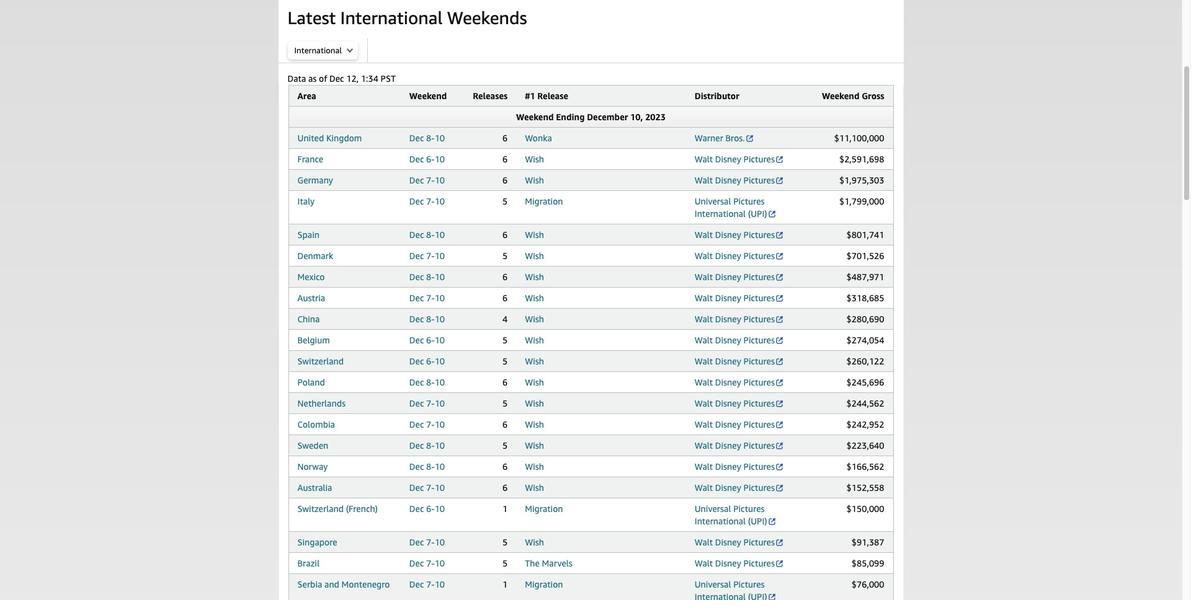 Task type: locate. For each thing, give the bounding box(es) containing it.
disney for $280,690
[[716, 314, 742, 325]]

15 disney from the top
[[716, 483, 742, 493]]

16 walt disney pictures link from the top
[[695, 538, 785, 548]]

wish link for mexico
[[525, 272, 544, 282]]

wonka link
[[525, 133, 552, 143]]

belgium
[[298, 335, 330, 346]]

walt for $152,558
[[695, 483, 713, 493]]

walt disney pictures link for $801,741
[[695, 230, 785, 240]]

4 6 from the top
[[503, 230, 508, 240]]

dec 6-10 link for switzerland (french)
[[410, 504, 445, 515]]

1 disney from the top
[[716, 154, 742, 164]]

2 horizontal spatial weekend
[[822, 91, 860, 101]]

norway
[[298, 462, 328, 472]]

1 for dec 7-10
[[503, 580, 508, 590]]

7 dec 7-10 link from the top
[[410, 483, 445, 493]]

walt disney pictures link for $91,387
[[695, 538, 785, 548]]

8 dec 7-10 from the top
[[410, 538, 445, 548]]

disney for $244,562
[[716, 398, 742, 409]]

universal pictures international (upi) for $1,799,000
[[695, 196, 768, 219]]

6 for norway
[[503, 462, 508, 472]]

(french)
[[346, 504, 378, 515]]

bros.
[[726, 133, 745, 143]]

3 dec 8-10 from the top
[[410, 272, 445, 282]]

8 wish from the top
[[525, 335, 544, 346]]

warner bros. link
[[695, 133, 755, 143]]

7 dec 7-10 from the top
[[410, 483, 445, 493]]

2 10 from the top
[[435, 154, 445, 164]]

2 vertical spatial universal
[[695, 580, 731, 590]]

1 vertical spatial universal
[[695, 504, 731, 515]]

$223,640
[[847, 441, 885, 451]]

netherlands link
[[298, 398, 346, 409]]

2 dec 7-10 link from the top
[[410, 196, 445, 207]]

3 dec 8-10 link from the top
[[410, 272, 445, 282]]

3 dec 6-10 from the top
[[410, 356, 445, 367]]

1 7- from the top
[[426, 175, 435, 186]]

switzerland
[[298, 356, 344, 367], [298, 504, 344, 515]]

16 10 from the top
[[435, 462, 445, 472]]

2 migration link from the top
[[525, 504, 563, 515]]

3 6 from the top
[[503, 175, 508, 186]]

disney for $242,952
[[716, 420, 742, 430]]

7 walt disney pictures from the top
[[695, 314, 775, 325]]

walt for $260,122
[[695, 356, 713, 367]]

walt disney pictures link for $223,640
[[695, 441, 785, 451]]

3 migration from the top
[[525, 580, 563, 590]]

7 disney from the top
[[716, 314, 742, 325]]

kingdom
[[326, 133, 362, 143]]

6
[[503, 133, 508, 143], [503, 154, 508, 164], [503, 175, 508, 186], [503, 230, 508, 240], [503, 272, 508, 282], [503, 293, 508, 304], [503, 377, 508, 388], [503, 420, 508, 430], [503, 462, 508, 472], [503, 483, 508, 493]]

1 walt disney pictures link from the top
[[695, 154, 785, 164]]

3 migration link from the top
[[525, 580, 563, 590]]

walt disney pictures link for $2,591,698
[[695, 154, 785, 164]]

$152,558
[[847, 483, 885, 493]]

australia link
[[298, 483, 332, 493]]

5 wish link from the top
[[525, 272, 544, 282]]

7 dec 8-10 from the top
[[410, 462, 445, 472]]

wish for china
[[525, 314, 544, 325]]

5 for switzerland
[[503, 356, 508, 367]]

6 5 from the top
[[503, 441, 508, 451]]

8 dec 7-10 link from the top
[[410, 538, 445, 548]]

15 wish from the top
[[525, 483, 544, 493]]

9 dec 7-10 from the top
[[410, 559, 445, 569]]

dec 7-10 link for australia
[[410, 483, 445, 493]]

switzerland link
[[298, 356, 344, 367]]

0 vertical spatial 1
[[503, 504, 508, 515]]

weekend ending december 10, 2023
[[516, 112, 666, 122]]

1 universal pictures international (upi) link from the top
[[695, 196, 777, 219]]

wish for austria
[[525, 293, 544, 304]]

5 8- from the top
[[426, 377, 435, 388]]

walt for $801,741
[[695, 230, 713, 240]]

5 7- from the top
[[426, 398, 435, 409]]

1 universal from the top
[[695, 196, 731, 207]]

6 walt disney pictures from the top
[[695, 293, 775, 304]]

switzerland down "australia" link
[[298, 504, 344, 515]]

dec
[[330, 73, 344, 84], [410, 133, 424, 143], [410, 154, 424, 164], [410, 175, 424, 186], [410, 196, 424, 207], [410, 230, 424, 240], [410, 251, 424, 261], [410, 272, 424, 282], [410, 293, 424, 304], [410, 314, 424, 325], [410, 335, 424, 346], [410, 356, 424, 367], [410, 377, 424, 388], [410, 398, 424, 409], [410, 420, 424, 430], [410, 441, 424, 451], [410, 462, 424, 472], [410, 483, 424, 493], [410, 504, 424, 515], [410, 538, 424, 548], [410, 559, 424, 569], [410, 580, 424, 590]]

germany
[[298, 175, 333, 186]]

pictures
[[744, 154, 775, 164], [744, 175, 775, 186], [734, 196, 765, 207], [744, 230, 775, 240], [744, 251, 775, 261], [744, 272, 775, 282], [744, 293, 775, 304], [744, 314, 775, 325], [744, 335, 775, 346], [744, 356, 775, 367], [744, 377, 775, 388], [744, 398, 775, 409], [744, 420, 775, 430], [744, 441, 775, 451], [744, 462, 775, 472], [744, 483, 775, 493], [734, 504, 765, 515], [744, 538, 775, 548], [744, 559, 775, 569], [734, 580, 765, 590]]

5
[[503, 196, 508, 207], [503, 251, 508, 261], [503, 335, 508, 346], [503, 356, 508, 367], [503, 398, 508, 409], [503, 441, 508, 451], [503, 538, 508, 548], [503, 559, 508, 569]]

2 6 from the top
[[503, 154, 508, 164]]

1:34
[[361, 73, 379, 84]]

dec 8-10
[[410, 133, 445, 143], [410, 230, 445, 240], [410, 272, 445, 282], [410, 314, 445, 325], [410, 377, 445, 388], [410, 441, 445, 451], [410, 462, 445, 472]]

dec 7-10 for australia
[[410, 483, 445, 493]]

1 vertical spatial migration
[[525, 504, 563, 515]]

walt disney pictures link for $280,690
[[695, 314, 785, 325]]

8 10 from the top
[[435, 293, 445, 304]]

11 10 from the top
[[435, 356, 445, 367]]

1 dec 6-10 link from the top
[[410, 154, 445, 164]]

3 disney from the top
[[716, 230, 742, 240]]

10 for belgium
[[435, 335, 445, 346]]

6- for france
[[426, 154, 435, 164]]

16 wish link from the top
[[525, 538, 544, 548]]

15 wish link from the top
[[525, 483, 544, 493]]

wish link for france
[[525, 154, 544, 164]]

1 vertical spatial 1
[[503, 580, 508, 590]]

9 6 from the top
[[503, 462, 508, 472]]

4
[[503, 314, 508, 325]]

3 walt from the top
[[695, 230, 713, 240]]

migration
[[525, 196, 563, 207], [525, 504, 563, 515], [525, 580, 563, 590]]

5 for singapore
[[503, 538, 508, 548]]

international
[[341, 7, 443, 28], [295, 45, 342, 55], [695, 209, 746, 219], [695, 516, 746, 527], [695, 592, 746, 601]]

10 dec 7-10 from the top
[[410, 580, 445, 590]]

6- for switzerland
[[426, 356, 435, 367]]

walt for $2,591,698
[[695, 154, 713, 164]]

18 10 from the top
[[435, 504, 445, 515]]

walt disney pictures for $801,741
[[695, 230, 775, 240]]

4 dec 7-10 link from the top
[[410, 293, 445, 304]]

pictures for $2,591,698
[[744, 154, 775, 164]]

9 dec 7-10 link from the top
[[410, 559, 445, 569]]

7 wish from the top
[[525, 314, 544, 325]]

area
[[298, 91, 316, 101]]

10 for spain
[[435, 230, 445, 240]]

disney for $701,526
[[716, 251, 742, 261]]

4 walt disney pictures link from the top
[[695, 251, 785, 261]]

weekends
[[447, 7, 527, 28]]

0 vertical spatial universal
[[695, 196, 731, 207]]

walt disney pictures link
[[695, 154, 785, 164], [695, 175, 785, 186], [695, 230, 785, 240], [695, 251, 785, 261], [695, 272, 785, 282], [695, 293, 785, 304], [695, 314, 785, 325], [695, 335, 785, 346], [695, 356, 785, 367], [695, 377, 785, 388], [695, 398, 785, 409], [695, 420, 785, 430], [695, 441, 785, 451], [695, 462, 785, 472], [695, 483, 785, 493], [695, 538, 785, 548], [695, 559, 785, 569]]

2 vertical spatial migration link
[[525, 580, 563, 590]]

10 for china
[[435, 314, 445, 325]]

universal pictures international (upi) link for $150,000
[[695, 504, 777, 527]]

as
[[308, 73, 317, 84]]

9 walt disney pictures from the top
[[695, 356, 775, 367]]

15 walt disney pictures link from the top
[[695, 483, 785, 493]]

walt disney pictures link for $260,122
[[695, 356, 785, 367]]

2 migration from the top
[[525, 504, 563, 515]]

migration link
[[525, 196, 563, 207], [525, 504, 563, 515], [525, 580, 563, 590]]

3 (upi) from the top
[[748, 592, 768, 601]]

weekend gross
[[822, 91, 885, 101]]

17 walt disney pictures link from the top
[[695, 559, 785, 569]]

0 vertical spatial universal pictures international (upi) link
[[695, 196, 777, 219]]

walt for $701,526
[[695, 251, 713, 261]]

wish link for belgium
[[525, 335, 544, 346]]

3 8- from the top
[[426, 272, 435, 282]]

switzerland (french)
[[298, 504, 378, 515]]

france link
[[298, 154, 323, 164]]

france
[[298, 154, 323, 164]]

3 walt disney pictures link from the top
[[695, 230, 785, 240]]

17 walt from the top
[[695, 559, 713, 569]]

10 walt disney pictures from the top
[[695, 377, 775, 388]]

10 for denmark
[[435, 251, 445, 261]]

6 wish from the top
[[525, 293, 544, 304]]

1 vertical spatial switzerland
[[298, 504, 344, 515]]

3 5 from the top
[[503, 335, 508, 346]]

0 vertical spatial migration link
[[525, 196, 563, 207]]

universal pictures international (upi)
[[695, 196, 768, 219], [695, 504, 768, 527], [695, 580, 768, 601]]

data
[[288, 73, 306, 84]]

disney for $152,558
[[716, 483, 742, 493]]

6 for austria
[[503, 293, 508, 304]]

7 walt from the top
[[695, 314, 713, 325]]

2 vertical spatial migration
[[525, 580, 563, 590]]

1
[[503, 504, 508, 515], [503, 580, 508, 590]]

11 walt disney pictures from the top
[[695, 398, 775, 409]]

1 universal pictures international (upi) from the top
[[695, 196, 768, 219]]

0 vertical spatial (upi)
[[748, 209, 768, 219]]

16 wish from the top
[[525, 538, 544, 548]]

disney for $487,971
[[716, 272, 742, 282]]

wish for germany
[[525, 175, 544, 186]]

disney for $91,387
[[716, 538, 742, 548]]

1 horizontal spatial weekend
[[516, 112, 554, 122]]

dec 6-10 link for switzerland
[[410, 356, 445, 367]]

1 10 from the top
[[435, 133, 445, 143]]

1 vertical spatial universal pictures international (upi) link
[[695, 504, 777, 527]]

walt disney pictures link for $274,054
[[695, 335, 785, 346]]

wish link for sweden
[[525, 441, 544, 451]]

15 walt from the top
[[695, 483, 713, 493]]

dec 7-10 link for brazil
[[410, 559, 445, 569]]

12,
[[346, 73, 359, 84]]

3 dec 7-10 from the top
[[410, 251, 445, 261]]

9 wish from the top
[[525, 356, 544, 367]]

0 horizontal spatial weekend
[[410, 91, 447, 101]]

0 vertical spatial migration
[[525, 196, 563, 207]]

walt disney pictures for $85,099
[[695, 559, 775, 569]]

dec for italy
[[410, 196, 424, 207]]

7- for singapore
[[426, 538, 435, 548]]

dec 7-10 link for netherlands
[[410, 398, 445, 409]]

dec 6-10 link for belgium
[[410, 335, 445, 346]]

9 walt from the top
[[695, 356, 713, 367]]

9 walt disney pictures link from the top
[[695, 356, 785, 367]]

disney for $801,741
[[716, 230, 742, 240]]

9 wish link from the top
[[525, 356, 544, 367]]

7-
[[426, 175, 435, 186], [426, 196, 435, 207], [426, 251, 435, 261], [426, 293, 435, 304], [426, 398, 435, 409], [426, 420, 435, 430], [426, 483, 435, 493], [426, 538, 435, 548], [426, 559, 435, 569], [426, 580, 435, 590]]

wish for mexico
[[525, 272, 544, 282]]

12 walt from the top
[[695, 420, 713, 430]]

dec for denmark
[[410, 251, 424, 261]]

8 7- from the top
[[426, 538, 435, 548]]

2 walt from the top
[[695, 175, 713, 186]]

walt disney pictures for $244,562
[[695, 398, 775, 409]]

dec for colombia
[[410, 420, 424, 430]]

0 vertical spatial switzerland
[[298, 356, 344, 367]]

wish link for singapore
[[525, 538, 544, 548]]

2 switzerland from the top
[[298, 504, 344, 515]]

walt disney pictures for $260,122
[[695, 356, 775, 367]]

8 walt disney pictures from the top
[[695, 335, 775, 346]]

1 vertical spatial universal pictures international (upi)
[[695, 504, 768, 527]]

7- for italy
[[426, 196, 435, 207]]

6 for poland
[[503, 377, 508, 388]]

pictures for $487,971
[[744, 272, 775, 282]]

walt for $1,975,303
[[695, 175, 713, 186]]

2 walt disney pictures link from the top
[[695, 175, 785, 186]]

7- for denmark
[[426, 251, 435, 261]]

releases
[[473, 91, 508, 101]]

switzerland down belgium
[[298, 356, 344, 367]]

1 1 from the top
[[503, 504, 508, 515]]

universal pictures international (upi) link
[[695, 196, 777, 219], [695, 504, 777, 527], [695, 580, 777, 601]]

2 vertical spatial universal pictures international (upi) link
[[695, 580, 777, 601]]

$166,562
[[847, 462, 885, 472]]

universal pictures international (upi) for $76,000
[[695, 580, 768, 601]]

2 (upi) from the top
[[748, 516, 768, 527]]

2 vertical spatial universal pictures international (upi)
[[695, 580, 768, 601]]

7- for austria
[[426, 293, 435, 304]]

6 6 from the top
[[503, 293, 508, 304]]

sweden
[[298, 441, 329, 451]]

international for switzerland (french)
[[695, 516, 746, 527]]

1 wish link from the top
[[525, 154, 544, 164]]

16 disney from the top
[[716, 538, 742, 548]]

brazil link
[[298, 559, 320, 569]]

dec 8-10 link for spain
[[410, 230, 445, 240]]

weekend
[[410, 91, 447, 101], [822, 91, 860, 101], [516, 112, 554, 122]]

8- for poland
[[426, 377, 435, 388]]

weekend for weekend ending december 10, 2023
[[516, 112, 554, 122]]

$318,685
[[847, 293, 885, 304]]

$150,000
[[847, 504, 885, 515]]

walt disney pictures for $2,591,698
[[695, 154, 775, 164]]

migration link for serbia and montenegro
[[525, 580, 563, 590]]

(upi)
[[748, 209, 768, 219], [748, 516, 768, 527], [748, 592, 768, 601]]

austria
[[298, 293, 325, 304]]

6 dec 7-10 link from the top
[[410, 420, 445, 430]]

walt disney pictures link for $152,558
[[695, 483, 785, 493]]

2 1 from the top
[[503, 580, 508, 590]]

dec 8-10 for poland
[[410, 377, 445, 388]]

7 5 from the top
[[503, 538, 508, 548]]

13 walt disney pictures from the top
[[695, 441, 775, 451]]

10 for united kingdom
[[435, 133, 445, 143]]

0 vertical spatial universal pictures international (upi)
[[695, 196, 768, 219]]

dec 8-10 for china
[[410, 314, 445, 325]]

5 for italy
[[503, 196, 508, 207]]

1 vertical spatial (upi)
[[748, 516, 768, 527]]

5 dec 7-10 link from the top
[[410, 398, 445, 409]]

1 migration link from the top
[[525, 196, 563, 207]]

4 dec 8-10 link from the top
[[410, 314, 445, 325]]

2 vertical spatial (upi)
[[748, 592, 768, 601]]

10 wish from the top
[[525, 377, 544, 388]]

1 dec 8-10 from the top
[[410, 133, 445, 143]]

walt disney pictures link for $245,696
[[695, 377, 785, 388]]

wish link for colombia
[[525, 420, 544, 430]]

14 wish link from the top
[[525, 462, 544, 472]]

walt disney pictures
[[695, 154, 775, 164], [695, 175, 775, 186], [695, 230, 775, 240], [695, 251, 775, 261], [695, 272, 775, 282], [695, 293, 775, 304], [695, 314, 775, 325], [695, 335, 775, 346], [695, 356, 775, 367], [695, 377, 775, 388], [695, 398, 775, 409], [695, 420, 775, 430], [695, 441, 775, 451], [695, 462, 775, 472], [695, 483, 775, 493], [695, 538, 775, 548], [695, 559, 775, 569]]

disney
[[716, 154, 742, 164], [716, 175, 742, 186], [716, 230, 742, 240], [716, 251, 742, 261], [716, 272, 742, 282], [716, 293, 742, 304], [716, 314, 742, 325], [716, 335, 742, 346], [716, 356, 742, 367], [716, 377, 742, 388], [716, 398, 742, 409], [716, 420, 742, 430], [716, 441, 742, 451], [716, 462, 742, 472], [716, 483, 742, 493], [716, 538, 742, 548], [716, 559, 742, 569]]

dec 8-10 for norway
[[410, 462, 445, 472]]

universal
[[695, 196, 731, 207], [695, 504, 731, 515], [695, 580, 731, 590]]

walt
[[695, 154, 713, 164], [695, 175, 713, 186], [695, 230, 713, 240], [695, 251, 713, 261], [695, 272, 713, 282], [695, 293, 713, 304], [695, 314, 713, 325], [695, 335, 713, 346], [695, 356, 713, 367], [695, 377, 713, 388], [695, 398, 713, 409], [695, 420, 713, 430], [695, 441, 713, 451], [695, 462, 713, 472], [695, 483, 713, 493], [695, 538, 713, 548], [695, 559, 713, 569]]

china link
[[298, 314, 320, 325]]

united kingdom link
[[298, 133, 362, 143]]

8-
[[426, 133, 435, 143], [426, 230, 435, 240], [426, 272, 435, 282], [426, 314, 435, 325], [426, 377, 435, 388], [426, 441, 435, 451], [426, 462, 435, 472]]

7 walt disney pictures link from the top
[[695, 314, 785, 325]]

1 vertical spatial migration link
[[525, 504, 563, 515]]

dec 6-10 link
[[410, 154, 445, 164], [410, 335, 445, 346], [410, 356, 445, 367], [410, 504, 445, 515]]

and
[[325, 580, 339, 590]]

singapore link
[[298, 538, 337, 548]]

ending
[[556, 112, 585, 122]]

pictures for $244,562
[[744, 398, 775, 409]]

dropdown image
[[347, 48, 353, 53]]

4 dec 6-10 from the top
[[410, 504, 445, 515]]

$280,690
[[847, 314, 885, 325]]

wish for singapore
[[525, 538, 544, 548]]

4 10 from the top
[[435, 196, 445, 207]]

dec 8-10 for spain
[[410, 230, 445, 240]]

6 dec 8-10 from the top
[[410, 441, 445, 451]]

walt disney pictures for $701,526
[[695, 251, 775, 261]]

distributor
[[695, 91, 740, 101]]

7 wish link from the top
[[525, 314, 544, 325]]

walt disney pictures for $245,696
[[695, 377, 775, 388]]

11 wish link from the top
[[525, 398, 544, 409]]

1 walt from the top
[[695, 154, 713, 164]]

wish for australia
[[525, 483, 544, 493]]

14 walt disney pictures link from the top
[[695, 462, 785, 472]]

11 walt disney pictures link from the top
[[695, 398, 785, 409]]



Task type: vqa. For each thing, say whether or not it's contained in the screenshot.
Universal Pictures International (UPI) link corresponding to $150,000
yes



Task type: describe. For each thing, give the bounding box(es) containing it.
warner
[[695, 133, 724, 143]]

brazil
[[298, 559, 320, 569]]

migration for serbia and montenegro
[[525, 580, 563, 590]]

dec 8-10 link for china
[[410, 314, 445, 325]]

7- for netherlands
[[426, 398, 435, 409]]

$701,526
[[847, 251, 885, 261]]

italy link
[[298, 196, 315, 207]]

international for serbia and montenegro
[[695, 592, 746, 601]]

dec 7-10 for serbia and montenegro
[[410, 580, 445, 590]]

disney for $85,099
[[716, 559, 742, 569]]

dec 7-10 for italy
[[410, 196, 445, 207]]

latest
[[288, 7, 336, 28]]

pictures for $801,741
[[744, 230, 775, 240]]

6- for belgium
[[426, 335, 435, 346]]

poland link
[[298, 377, 325, 388]]

wonka
[[525, 133, 552, 143]]

dec for austria
[[410, 293, 424, 304]]

colombia link
[[298, 420, 335, 430]]

migration for switzerland (french)
[[525, 504, 563, 515]]

december
[[587, 112, 628, 122]]

china
[[298, 314, 320, 325]]

dec 6-10 for switzerland
[[410, 356, 445, 367]]

10,
[[631, 112, 643, 122]]

serbia
[[298, 580, 322, 590]]

$91,387
[[852, 538, 885, 548]]

6 for colombia
[[503, 420, 508, 430]]

united kingdom
[[298, 133, 362, 143]]

8- for united kingdom
[[426, 133, 435, 143]]

dec 8-10 link for poland
[[410, 377, 445, 388]]

sweden link
[[298, 441, 329, 451]]

dec for switzerland (french)
[[410, 504, 424, 515]]

8- for sweden
[[426, 441, 435, 451]]

$242,952
[[847, 420, 885, 430]]

norway link
[[298, 462, 328, 472]]

italy
[[298, 196, 315, 207]]

pictures for $166,562
[[744, 462, 775, 472]]

$2,591,698
[[840, 154, 885, 164]]

wish link for spain
[[525, 230, 544, 240]]

walt disney pictures for $223,640
[[695, 441, 775, 451]]

mexico link
[[298, 272, 325, 282]]

$11,100,000
[[835, 133, 885, 143]]

10 for poland
[[435, 377, 445, 388]]

10 for brazil
[[435, 559, 445, 569]]

5 for brazil
[[503, 559, 508, 569]]

warner bros.
[[695, 133, 745, 143]]

walt for $245,696
[[695, 377, 713, 388]]

7- for australia
[[426, 483, 435, 493]]

gross
[[862, 91, 885, 101]]

serbia and montenegro
[[298, 580, 390, 590]]

2023
[[646, 112, 666, 122]]

5 for denmark
[[503, 251, 508, 261]]

dec for sweden
[[410, 441, 424, 451]]

belgium link
[[298, 335, 330, 346]]

$1,799,000
[[840, 196, 885, 207]]

dec for france
[[410, 154, 424, 164]]

10 for austria
[[435, 293, 445, 304]]

migration link for italy
[[525, 196, 563, 207]]

6 for united kingdom
[[503, 133, 508, 143]]

mexico
[[298, 272, 325, 282]]

#1 release
[[525, 91, 569, 101]]

dec 7-10 link for italy
[[410, 196, 445, 207]]

pictures for $274,054
[[744, 335, 775, 346]]

$245,696
[[847, 377, 885, 388]]

walt disney pictures for $280,690
[[695, 314, 775, 325]]

release
[[538, 91, 569, 101]]

wish link for china
[[525, 314, 544, 325]]

walt disney pictures link for $487,971
[[695, 272, 785, 282]]

dec 6-10 for switzerland (french)
[[410, 504, 445, 515]]

montenegro
[[342, 580, 390, 590]]

walt disney pictures for $318,685
[[695, 293, 775, 304]]

10 for france
[[435, 154, 445, 164]]

10 for switzerland (french)
[[435, 504, 445, 515]]

dec for belgium
[[410, 335, 424, 346]]

pictures for $701,526
[[744, 251, 775, 261]]

disney for $223,640
[[716, 441, 742, 451]]

(upi) for $150,000
[[748, 516, 768, 527]]

$244,562
[[847, 398, 885, 409]]

dec 8-10 link for united kingdom
[[410, 133, 445, 143]]

#1
[[525, 91, 535, 101]]

pictures for $152,558
[[744, 483, 775, 493]]

the marvels link
[[525, 559, 573, 569]]

netherlands
[[298, 398, 346, 409]]

10 for colombia
[[435, 420, 445, 430]]

switzerland (french) link
[[298, 504, 378, 515]]

latest international weekends
[[288, 7, 527, 28]]

spain
[[298, 230, 320, 240]]

dec for poland
[[410, 377, 424, 388]]

of
[[319, 73, 327, 84]]

germany link
[[298, 175, 333, 186]]

walt for $223,640
[[695, 441, 713, 451]]

data as of dec 12, 1:34 pst
[[288, 73, 396, 84]]

universal for $150,000
[[695, 504, 731, 515]]

pictures for $245,696
[[744, 377, 775, 388]]

universal for $76,000
[[695, 580, 731, 590]]

pictures for $260,122
[[744, 356, 775, 367]]

poland
[[298, 377, 325, 388]]

dec 8-10 for sweden
[[410, 441, 445, 451]]

universal pictures international (upi) link for $1,799,000
[[695, 196, 777, 219]]

$801,741
[[847, 230, 885, 240]]

$260,122
[[847, 356, 885, 367]]

dec 6-10 link for france
[[410, 154, 445, 164]]

the
[[525, 559, 540, 569]]

$274,054
[[847, 335, 885, 346]]

singapore
[[298, 538, 337, 548]]

wish link for denmark
[[525, 251, 544, 261]]

disney for $166,562
[[716, 462, 742, 472]]

dec 7-10 link for denmark
[[410, 251, 445, 261]]

the marvels
[[525, 559, 573, 569]]

marvels
[[542, 559, 573, 569]]

walt for $280,690
[[695, 314, 713, 325]]

wish for norway
[[525, 462, 544, 472]]

austria link
[[298, 293, 325, 304]]

pst
[[381, 73, 396, 84]]

spain link
[[298, 230, 320, 240]]

dec for united kingdom
[[410, 133, 424, 143]]

5 for netherlands
[[503, 398, 508, 409]]

dec for netherlands
[[410, 398, 424, 409]]

walt for $487,971
[[695, 272, 713, 282]]

united
[[298, 133, 324, 143]]

serbia and montenegro link
[[298, 580, 390, 590]]

dec 7-10 link for colombia
[[410, 420, 445, 430]]

pictures for $318,685
[[744, 293, 775, 304]]

disney for $1,975,303
[[716, 175, 742, 186]]

disney for $2,591,698
[[716, 154, 742, 164]]

colombia
[[298, 420, 335, 430]]

walt disney pictures link for $242,952
[[695, 420, 785, 430]]

6- for switzerland (french)
[[426, 504, 435, 515]]

10 for sweden
[[435, 441, 445, 451]]

$76,000
[[852, 580, 885, 590]]

10 for serbia and montenegro
[[435, 580, 445, 590]]

$487,971
[[847, 272, 885, 282]]

dec for mexico
[[410, 272, 424, 282]]

10 for singapore
[[435, 538, 445, 548]]

$85,099
[[852, 559, 885, 569]]

dec 7-10 for singapore
[[410, 538, 445, 548]]

walt disney pictures for $91,387
[[695, 538, 775, 548]]

$1,975,303
[[840, 175, 885, 186]]

wish link for netherlands
[[525, 398, 544, 409]]

walt for $91,387
[[695, 538, 713, 548]]

dec 8-10 link for norway
[[410, 462, 445, 472]]

australia
[[298, 483, 332, 493]]

denmark link
[[298, 251, 333, 261]]

denmark
[[298, 251, 333, 261]]



